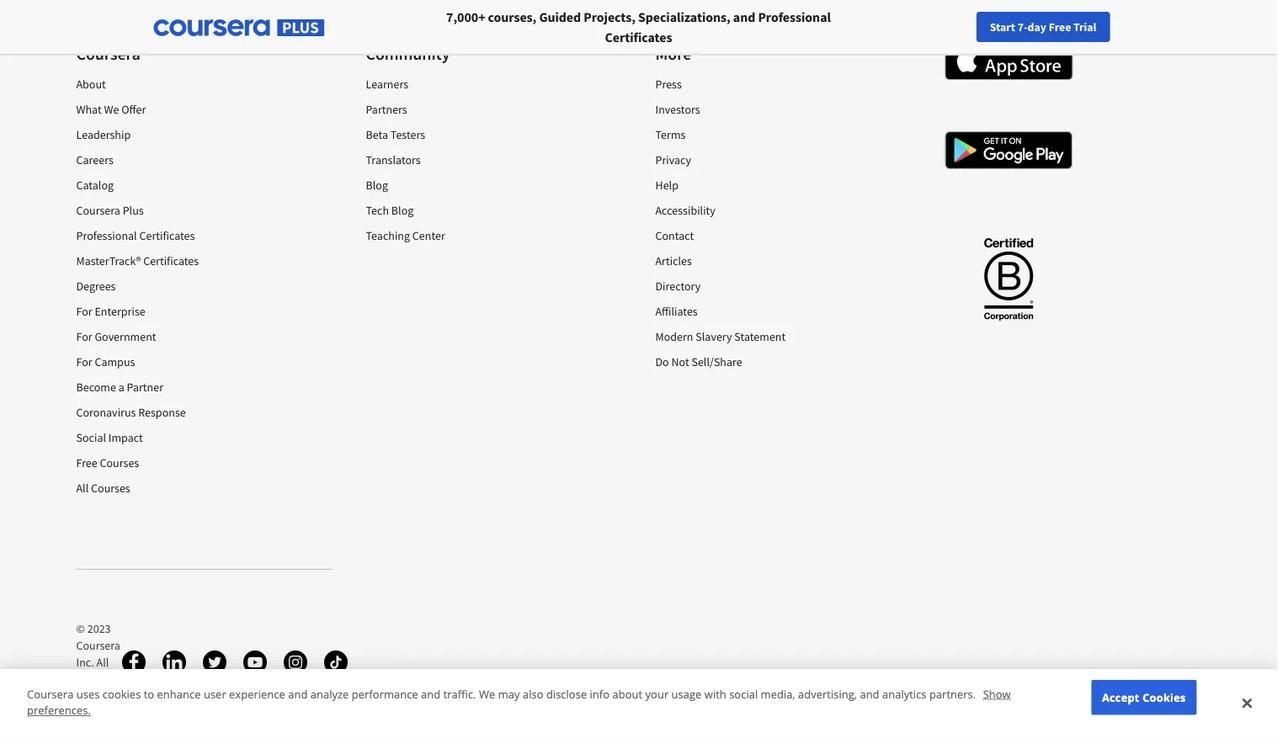 Task type: vqa. For each thing, say whether or not it's contained in the screenshot.
the top "instructional"
no



Task type: locate. For each thing, give the bounding box(es) containing it.
coursera down 2023 at the bottom left of page
[[76, 639, 120, 654]]

1 horizontal spatial all
[[96, 655, 109, 671]]

0 vertical spatial courses
[[100, 456, 139, 471]]

for government
[[76, 329, 156, 345]]

partner
[[127, 380, 163, 395]]

we inside list
[[104, 102, 119, 117]]

1 vertical spatial professional
[[76, 228, 137, 243]]

we
[[104, 102, 119, 117], [479, 687, 496, 702]]

and inside 7,000+ courses, guided projects, specializations, and professional certificates
[[734, 8, 756, 25]]

with
[[705, 687, 727, 702]]

list containing learners
[[366, 76, 607, 253]]

coursera tiktok image
[[324, 651, 348, 675]]

day
[[1028, 19, 1047, 35]]

coursera youtube image
[[243, 651, 267, 675]]

coronavirus
[[76, 405, 136, 420]]

free down social on the left bottom
[[76, 456, 98, 471]]

coursera for coursera plus
[[76, 203, 120, 218]]

for
[[76, 304, 92, 319], [76, 329, 92, 345], [76, 355, 92, 370]]

about
[[613, 687, 643, 702]]

all
[[76, 481, 89, 496], [96, 655, 109, 671]]

for for for campus
[[76, 355, 92, 370]]

0 horizontal spatial all
[[76, 481, 89, 496]]

what we offer
[[76, 102, 146, 117]]

3 list from the left
[[656, 76, 897, 379]]

1 horizontal spatial blog
[[392, 203, 414, 218]]

blog up tech at the left
[[366, 178, 388, 193]]

and left traffic.
[[421, 687, 441, 702]]

accessibility link
[[656, 203, 716, 218]]

3 for from the top
[[76, 355, 92, 370]]

coursera down catalog
[[76, 203, 120, 218]]

free right day
[[1049, 19, 1072, 35]]

1 horizontal spatial professional
[[759, 8, 831, 25]]

for down degrees link
[[76, 304, 92, 319]]

1 vertical spatial certificates
[[139, 228, 195, 243]]

courses down free courses link
[[91, 481, 130, 496]]

directory
[[656, 279, 701, 294]]

show preferences. link
[[27, 687, 1012, 719]]

careers
[[76, 152, 114, 168]]

privacy link
[[656, 152, 692, 168]]

1 vertical spatial free
[[76, 456, 98, 471]]

0 horizontal spatial professional
[[76, 228, 137, 243]]

0 vertical spatial blog
[[366, 178, 388, 193]]

become
[[76, 380, 116, 395]]

list containing about
[[76, 76, 317, 505]]

we left the offer
[[104, 102, 119, 117]]

0 vertical spatial free
[[1049, 19, 1072, 35]]

catalog link
[[76, 178, 114, 193]]

articles
[[656, 254, 692, 269]]

analyze
[[311, 687, 349, 702]]

coronavirus response
[[76, 405, 186, 420]]

0 vertical spatial certificates
[[605, 29, 673, 45]]

enhance
[[157, 687, 201, 702]]

0 vertical spatial professional
[[759, 8, 831, 25]]

7,000+
[[447, 8, 486, 25]]

list
[[76, 76, 317, 505], [366, 76, 607, 253], [656, 76, 897, 379]]

2 for from the top
[[76, 329, 92, 345]]

0 horizontal spatial list
[[76, 76, 317, 505]]

1 horizontal spatial your
[[1060, 19, 1083, 35]]

terms
[[656, 127, 686, 142]]

for for for government
[[76, 329, 92, 345]]

beta
[[366, 127, 388, 142]]

also
[[523, 687, 544, 702]]

help link
[[656, 178, 679, 193]]

1 vertical spatial blog
[[392, 203, 414, 218]]

accessibility
[[656, 203, 716, 218]]

and down coursera instagram icon
[[288, 687, 308, 702]]

courses for free courses
[[100, 456, 139, 471]]

catalog
[[76, 178, 114, 193]]

2023
[[87, 622, 111, 637]]

0 horizontal spatial your
[[646, 687, 669, 702]]

press link
[[656, 77, 682, 92]]

investors
[[656, 102, 701, 117]]

free inside button
[[1049, 19, 1072, 35]]

blog
[[366, 178, 388, 193], [392, 203, 414, 218]]

sell/share
[[692, 355, 743, 370]]

1 horizontal spatial free
[[1049, 19, 1072, 35]]

None search field
[[232, 11, 569, 44]]

list containing press
[[656, 76, 897, 379]]

your right about
[[646, 687, 669, 702]]

modern
[[656, 329, 694, 345]]

statement
[[735, 329, 786, 345]]

affiliates link
[[656, 304, 698, 319]]

professional certificates link
[[76, 228, 195, 243]]

professional inside 7,000+ courses, guided projects, specializations, and professional certificates
[[759, 8, 831, 25]]

accept
[[1103, 690, 1140, 706]]

your right find
[[1060, 19, 1083, 35]]

rights
[[76, 672, 104, 687]]

find your new career link
[[1028, 17, 1150, 38]]

leadership link
[[76, 127, 131, 142]]

do not sell/share link
[[656, 355, 743, 370]]

certificates up the mastertrack® certificates "link"
[[139, 228, 195, 243]]

uses
[[76, 687, 100, 702]]

learners link
[[366, 77, 409, 92]]

list for coursera
[[76, 76, 317, 505]]

may
[[498, 687, 520, 702]]

learners
[[366, 77, 409, 92]]

1 vertical spatial for
[[76, 329, 92, 345]]

enterprise
[[95, 304, 146, 319]]

reserved.
[[76, 689, 122, 704]]

1 vertical spatial all
[[96, 655, 109, 671]]

1 vertical spatial your
[[646, 687, 669, 702]]

free courses link
[[76, 456, 139, 471]]

not
[[672, 355, 690, 370]]

blog right tech at the left
[[392, 203, 414, 218]]

certificates down professional certificates link
[[143, 254, 199, 269]]

coursera linkedin image
[[162, 651, 186, 675]]

for campus
[[76, 355, 135, 370]]

courses down 'impact'
[[100, 456, 139, 471]]

coursera inside © 2023 coursera inc. all rights reserved.
[[76, 639, 120, 654]]

0 vertical spatial for
[[76, 304, 92, 319]]

1 vertical spatial courses
[[91, 481, 130, 496]]

certificates down the projects,
[[605, 29, 673, 45]]

coursera up preferences.
[[27, 687, 74, 702]]

certificates
[[605, 29, 673, 45], [139, 228, 195, 243], [143, 254, 199, 269]]

career
[[1110, 19, 1142, 35]]

all down free courses at the left
[[76, 481, 89, 496]]

1 list from the left
[[76, 76, 317, 505]]

for up the become
[[76, 355, 92, 370]]

experience
[[229, 687, 285, 702]]

performance
[[352, 687, 418, 702]]

and right specializations, on the top of page
[[734, 8, 756, 25]]

mastertrack®
[[76, 254, 141, 269]]

modern slavery statement
[[656, 329, 786, 345]]

2 horizontal spatial list
[[656, 76, 897, 379]]

guided
[[539, 8, 581, 25]]

cookies
[[103, 687, 141, 702]]

all inside © 2023 coursera inc. all rights reserved.
[[96, 655, 109, 671]]

all right inc.
[[96, 655, 109, 671]]

coursera up about link
[[76, 43, 140, 64]]

translators link
[[366, 152, 421, 168]]

2 vertical spatial certificates
[[143, 254, 199, 269]]

for up for campus link in the left of the page
[[76, 329, 92, 345]]

1 horizontal spatial list
[[366, 76, 607, 253]]

offer
[[122, 102, 146, 117]]

find
[[1036, 19, 1058, 35]]

1 vertical spatial we
[[479, 687, 496, 702]]

2 vertical spatial for
[[76, 355, 92, 370]]

© 2023 coursera inc. all rights reserved.
[[76, 622, 122, 704]]

media,
[[761, 687, 796, 702]]

1 for from the top
[[76, 304, 92, 319]]

we left may
[[479, 687, 496, 702]]

0 vertical spatial we
[[104, 102, 119, 117]]

2 list from the left
[[366, 76, 607, 253]]

courses
[[100, 456, 139, 471], [91, 481, 130, 496]]

7,000+ courses, guided projects, specializations, and professional certificates
[[447, 8, 831, 45]]

download on the app store image
[[946, 42, 1074, 80]]

0 horizontal spatial we
[[104, 102, 119, 117]]

0 horizontal spatial free
[[76, 456, 98, 471]]

become a partner link
[[76, 380, 163, 395]]

contact link
[[656, 228, 694, 243]]

campus
[[95, 355, 135, 370]]

social
[[730, 687, 758, 702]]

coursera
[[76, 43, 140, 64], [76, 203, 120, 218], [76, 639, 120, 654], [27, 687, 74, 702]]

about link
[[76, 77, 106, 92]]

social impact link
[[76, 430, 143, 446]]



Task type: describe. For each thing, give the bounding box(es) containing it.
cookies
[[1143, 690, 1187, 706]]

start 7-day free trial
[[991, 19, 1097, 35]]

trial
[[1074, 19, 1097, 35]]

tech blog link
[[366, 203, 414, 218]]

traffic.
[[444, 687, 476, 702]]

0 horizontal spatial blog
[[366, 178, 388, 193]]

leadership
[[76, 127, 131, 142]]

degrees
[[76, 279, 116, 294]]

usage
[[672, 687, 702, 702]]

courses,
[[488, 8, 537, 25]]

logo of certified b corporation image
[[975, 228, 1044, 329]]

for enterprise link
[[76, 304, 146, 319]]

list for more
[[656, 76, 897, 379]]

do not sell/share
[[656, 355, 743, 370]]

degrees link
[[76, 279, 116, 294]]

government
[[95, 329, 156, 345]]

what
[[76, 102, 102, 117]]

privacy
[[656, 152, 692, 168]]

coursera twitter image
[[203, 651, 227, 675]]

beta testers link
[[366, 127, 426, 142]]

beta testers
[[366, 127, 426, 142]]

careers link
[[76, 152, 114, 168]]

help
[[656, 178, 679, 193]]

analytics
[[883, 687, 927, 702]]

affiliates
[[656, 304, 698, 319]]

blog link
[[366, 178, 388, 193]]

mastertrack® certificates link
[[76, 254, 199, 269]]

for campus link
[[76, 355, 135, 370]]

investors link
[[656, 102, 701, 117]]

response
[[138, 405, 186, 420]]

specializations,
[[639, 8, 731, 25]]

for for for enterprise
[[76, 304, 92, 319]]

list for community
[[366, 76, 607, 253]]

directory link
[[656, 279, 701, 294]]

to
[[144, 687, 154, 702]]

social impact
[[76, 430, 143, 446]]

a
[[119, 380, 124, 395]]

show preferences.
[[27, 687, 1012, 719]]

more
[[656, 43, 692, 64]]

inc.
[[76, 655, 94, 671]]

find your new career
[[1036, 19, 1142, 35]]

coursera for coursera uses cookies to enhance user experience and analyze performance and traffic. we may also disclose info about your usage with social media, advertising, and analytics partners.
[[27, 687, 74, 702]]

coursera facebook image
[[122, 651, 146, 675]]

certificates inside 7,000+ courses, guided projects, specializations, and professional certificates
[[605, 29, 673, 45]]

teaching center
[[366, 228, 445, 243]]

social
[[76, 430, 106, 446]]

7-
[[1018, 19, 1028, 35]]

tech
[[366, 203, 389, 218]]

coursera plus image
[[154, 19, 325, 36]]

coursera plus link
[[76, 203, 144, 218]]

partners
[[366, 102, 408, 117]]

new
[[1085, 19, 1107, 35]]

all courses
[[76, 481, 130, 496]]

teaching
[[366, 228, 410, 243]]

do
[[656, 355, 669, 370]]

mastertrack® certificates
[[76, 254, 199, 269]]

coursera for coursera
[[76, 43, 140, 64]]

coursera uses cookies to enhance user experience and analyze performance and traffic. we may also disclose info about your usage with social media, advertising, and analytics partners.
[[27, 687, 979, 702]]

1 horizontal spatial we
[[479, 687, 496, 702]]

and left analytics
[[860, 687, 880, 702]]

slavery
[[696, 329, 733, 345]]

community
[[366, 43, 450, 64]]

impact
[[109, 430, 143, 446]]

for government link
[[76, 329, 156, 345]]

for enterprise
[[76, 304, 146, 319]]

user
[[204, 687, 226, 702]]

articles link
[[656, 254, 692, 269]]

certificates for professional certificates
[[139, 228, 195, 243]]

accept cookies
[[1103, 690, 1187, 706]]

start 7-day free trial button
[[977, 12, 1111, 42]]

coursera instagram image
[[284, 651, 307, 675]]

show
[[984, 687, 1012, 702]]

testers
[[391, 127, 426, 142]]

what we offer link
[[76, 102, 146, 117]]

advertising,
[[799, 687, 858, 702]]

certificates for mastertrack® certificates
[[143, 254, 199, 269]]

projects,
[[584, 8, 636, 25]]

0 vertical spatial your
[[1060, 19, 1083, 35]]

modern slavery statement link
[[656, 329, 786, 345]]

0 vertical spatial all
[[76, 481, 89, 496]]

courses for all courses
[[91, 481, 130, 496]]

partners.
[[930, 687, 977, 702]]

become a partner
[[76, 380, 163, 395]]

partners link
[[366, 102, 408, 117]]

professional inside list
[[76, 228, 137, 243]]

get it on google play image
[[946, 131, 1074, 169]]

©
[[76, 622, 85, 637]]



